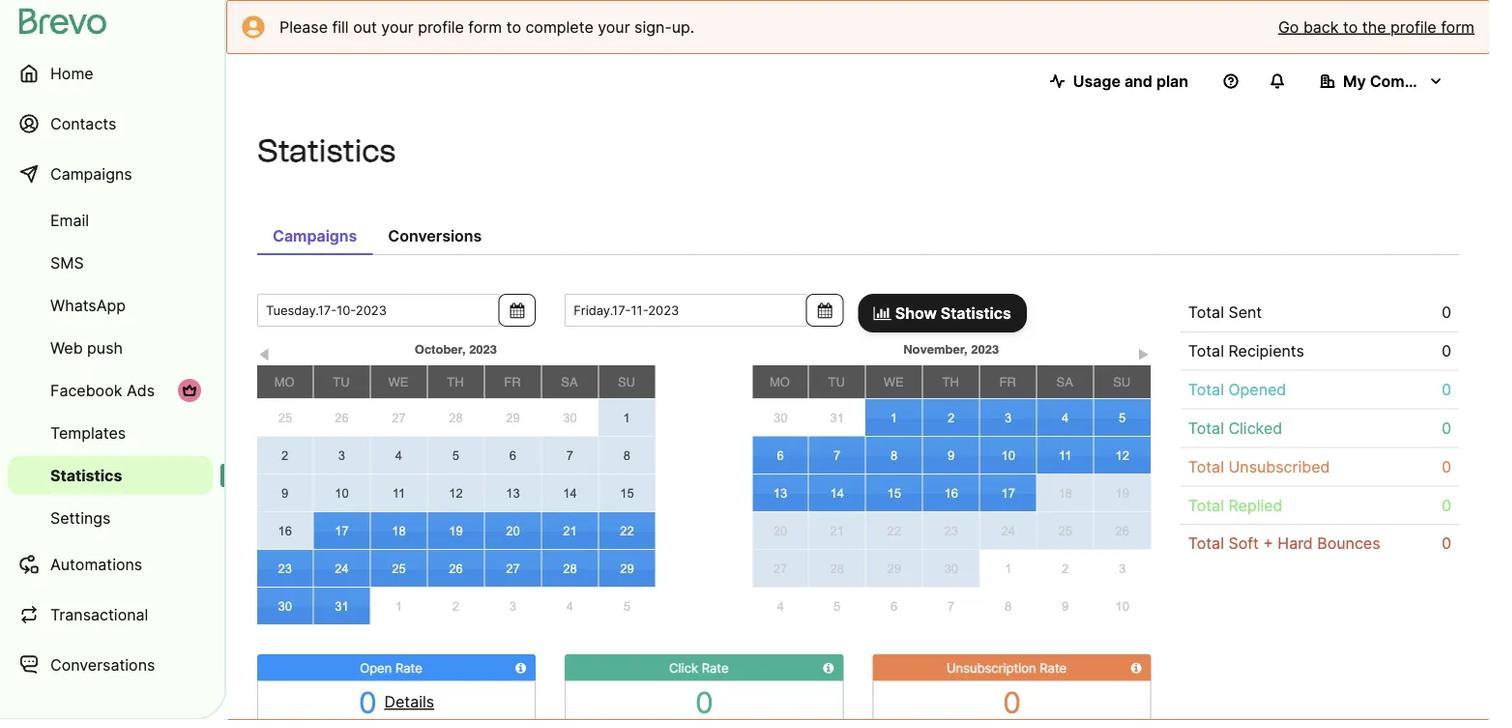 Task type: locate. For each thing, give the bounding box(es) containing it.
1 vertical spatial 23
[[278, 562, 292, 576]]

2 rate from the left
[[702, 661, 729, 676]]

total for total sent
[[1189, 303, 1225, 322]]

25 link
[[257, 400, 313, 437], [1038, 513, 1094, 549], [371, 550, 427, 587]]

0 vertical spatial 16
[[945, 486, 959, 501]]

form up company
[[1442, 17, 1475, 36]]

23 for the rightmost 23 "link"
[[945, 524, 959, 538]]

rate right the unsubscription
[[1040, 661, 1067, 676]]

2 14 from the left
[[831, 486, 844, 501]]

my company
[[1344, 72, 1442, 90]]

october,
[[415, 342, 466, 356]]

4 total from the top
[[1189, 419, 1225, 438]]

info circle image for open rate
[[516, 662, 527, 675]]

28 link
[[428, 400, 485, 437], [542, 550, 598, 587], [809, 550, 866, 587]]

1 profile from the left
[[418, 17, 464, 36]]

7 link
[[542, 437, 598, 474], [809, 437, 866, 474], [923, 588, 980, 625]]

total up total clicked
[[1189, 380, 1225, 399]]

0 horizontal spatial fr
[[504, 375, 521, 389]]

0 horizontal spatial 13 link
[[485, 475, 541, 512]]

26
[[335, 411, 349, 425], [1116, 524, 1130, 538], [449, 562, 463, 576]]

show statistics button
[[859, 294, 1027, 333]]

1 horizontal spatial info circle image
[[824, 662, 834, 675]]

1 sa from the left
[[561, 375, 578, 389]]

rate for click rate
[[702, 661, 729, 676]]

7 for rightmost '7' link
[[948, 599, 955, 614]]

1 horizontal spatial 26 link
[[428, 550, 484, 587]]

2 th from the left
[[943, 375, 960, 389]]

total for total clicked
[[1189, 419, 1225, 438]]

2 link
[[924, 400, 980, 436], [257, 437, 313, 474], [1037, 551, 1094, 587], [428, 588, 485, 625]]

17 link
[[981, 475, 1037, 512], [314, 513, 370, 549]]

info circle image
[[516, 662, 527, 675], [824, 662, 834, 675]]

go back to the profile form
[[1279, 17, 1475, 36]]

5 link
[[1095, 400, 1151, 436], [428, 437, 484, 474], [809, 588, 866, 625], [599, 588, 656, 625]]

su
[[618, 375, 636, 389], [1114, 375, 1131, 389]]

su for 5
[[1114, 375, 1131, 389]]

1 14 link from the left
[[542, 475, 598, 512]]

2 14 link from the left
[[809, 475, 866, 512]]

0 vertical spatial 17
[[1002, 486, 1016, 501]]

0 horizontal spatial 24
[[335, 562, 349, 576]]

11
[[1059, 448, 1072, 463], [392, 486, 406, 501]]

2 fr from the left
[[1000, 375, 1017, 389]]

1 vertical spatial 9 link
[[257, 475, 313, 512]]

8 link
[[599, 437, 655, 474], [867, 437, 923, 474], [980, 588, 1037, 625]]

1 info circle image from the left
[[516, 662, 527, 675]]

0 for total sent
[[1442, 303, 1452, 322]]

0 horizontal spatial 10
[[335, 486, 349, 501]]

1 vertical spatial campaigns
[[273, 226, 357, 245]]

10 for top 10 link
[[1002, 448, 1016, 463]]

go
[[1279, 17, 1300, 36]]

27
[[392, 411, 406, 425], [506, 562, 520, 576], [774, 562, 788, 576]]

2 we from the left
[[884, 375, 904, 389]]

0 vertical spatial 10
[[1002, 448, 1016, 463]]

1 link
[[599, 400, 655, 436], [866, 400, 923, 436], [981, 551, 1037, 587], [371, 588, 428, 625]]

2 15 link from the left
[[867, 475, 923, 512]]

23
[[945, 524, 959, 538], [278, 562, 292, 576]]

0 horizontal spatial we
[[388, 375, 409, 389]]

0 for total recipients
[[1442, 342, 1452, 361]]

1 vertical spatial 24
[[335, 562, 349, 576]]

6 total from the top
[[1189, 496, 1225, 515]]

0 horizontal spatial th
[[447, 375, 464, 389]]

we down october, 2023 link
[[388, 375, 409, 389]]

24 for the rightmost 24 "link"
[[1002, 524, 1016, 538]]

statistics
[[257, 132, 396, 169], [941, 304, 1012, 323], [50, 466, 122, 485]]

th
[[447, 375, 464, 389], [943, 375, 960, 389]]

2 sa from the left
[[1057, 375, 1074, 389]]

13 for 2nd '13' "link" from the right
[[506, 486, 520, 501]]

push
[[87, 339, 123, 357]]

19 for top 19 link
[[1116, 486, 1130, 501]]

1 15 from the left
[[620, 486, 634, 501]]

conversions link
[[373, 217, 498, 255]]

2 mo from the left
[[770, 375, 790, 389]]

opened
[[1229, 380, 1287, 399]]

31
[[831, 411, 844, 425], [335, 599, 349, 614]]

total down total sent
[[1189, 342, 1225, 361]]

1 horizontal spatial 21 link
[[809, 513, 866, 549]]

1 vertical spatial 9
[[282, 486, 289, 501]]

1 tu from the left
[[333, 375, 350, 389]]

0 horizontal spatial 17
[[335, 524, 349, 538]]

0 horizontal spatial 16
[[278, 524, 292, 538]]

2 total from the top
[[1189, 342, 1225, 361]]

2 vertical spatial 25 link
[[371, 550, 427, 587]]

form left complete
[[469, 17, 502, 36]]

total left replied
[[1189, 496, 1225, 515]]

19 for the bottom 19 link
[[449, 524, 463, 538]]

2 21 link from the left
[[809, 513, 866, 549]]

total recipients
[[1189, 342, 1305, 361]]

total down total clicked
[[1189, 457, 1225, 476]]

0 vertical spatial 12 link
[[1095, 437, 1151, 474]]

th down november, 2023 link
[[943, 375, 960, 389]]

27 for the left 27 link
[[392, 411, 406, 425]]

profile right the
[[1391, 17, 1437, 36]]

16 link
[[924, 475, 980, 512], [257, 513, 313, 549]]

27 link
[[370, 400, 428, 437], [485, 550, 541, 587], [753, 550, 808, 587]]

6 link
[[485, 437, 541, 474], [753, 437, 808, 474], [866, 588, 923, 625]]

0 horizontal spatial 14 link
[[542, 475, 598, 512]]

23 for the leftmost 23 "link"
[[278, 562, 292, 576]]

my company button
[[1305, 62, 1460, 101]]

1 2023 from the left
[[469, 342, 497, 356]]

1 14 from the left
[[563, 486, 577, 501]]

show
[[896, 304, 937, 323]]

su for 1
[[618, 375, 636, 389]]

7 total from the top
[[1189, 535, 1225, 553]]

to left the
[[1344, 17, 1358, 36]]

9 for rightmost the 9 link
[[1062, 599, 1069, 614]]

total
[[1189, 303, 1225, 322], [1189, 342, 1225, 361], [1189, 380, 1225, 399], [1189, 419, 1225, 438], [1189, 457, 1225, 476], [1189, 496, 1225, 515], [1189, 535, 1225, 553]]

25
[[278, 411, 292, 425], [1059, 524, 1073, 538], [392, 562, 406, 576]]

we for october, 2023
[[388, 375, 409, 389]]

12 link
[[1095, 437, 1151, 474], [428, 475, 484, 512]]

2 profile from the left
[[1391, 17, 1437, 36]]

2 20 from the left
[[774, 524, 788, 538]]

19 link
[[1095, 475, 1151, 512], [428, 513, 484, 549]]

2 22 from the left
[[888, 524, 902, 538]]

0 details
[[359, 685, 435, 720]]

0 horizontal spatial 20 link
[[485, 513, 541, 549]]

1 horizontal spatial 18 link
[[1038, 475, 1094, 512]]

1 we from the left
[[388, 375, 409, 389]]

total left sent
[[1189, 303, 1225, 322]]

campaigns link
[[8, 151, 213, 197], [257, 217, 373, 255]]

2 20 link from the left
[[753, 513, 808, 549]]

◀ link
[[257, 343, 272, 362]]

1 horizontal spatial we
[[884, 375, 904, 389]]

2 horizontal spatial 9
[[1062, 599, 1069, 614]]

2 horizontal spatial rate
[[1040, 661, 1067, 676]]

1 vertical spatial statistics
[[941, 304, 1012, 323]]

0 horizontal spatial 9
[[282, 486, 289, 501]]

16
[[945, 486, 959, 501], [278, 524, 292, 538]]

fr down november, 2023 ▶
[[1000, 375, 1017, 389]]

24 for 24 "link" to the bottom
[[335, 562, 349, 576]]

sms link
[[8, 244, 213, 282]]

3
[[1005, 411, 1012, 425], [338, 448, 345, 463], [1119, 562, 1126, 576], [510, 600, 517, 614]]

2 form from the left
[[1442, 17, 1475, 36]]

0 horizontal spatial 19 link
[[428, 513, 484, 549]]

1 to from the left
[[507, 17, 521, 36]]

10 for the bottommost 10 link
[[1116, 599, 1130, 614]]

1 horizontal spatial 15 link
[[867, 475, 923, 512]]

rate right click
[[702, 661, 729, 676]]

2 su from the left
[[1114, 375, 1131, 389]]

0 horizontal spatial 12
[[449, 486, 463, 501]]

1 horizontal spatial 12 link
[[1095, 437, 1151, 474]]

0 horizontal spatial 16 link
[[257, 513, 313, 549]]

6 for 6 link to the right
[[891, 599, 898, 614]]

2023 down show statistics
[[972, 342, 1000, 356]]

rate
[[396, 661, 423, 676], [702, 661, 729, 676], [1040, 661, 1067, 676]]

8 for the right 8 link
[[1005, 599, 1012, 614]]

1 total from the top
[[1189, 303, 1225, 322]]

2 15 from the left
[[888, 486, 902, 501]]

11 link
[[1038, 437, 1094, 474], [371, 475, 427, 512]]

0 horizontal spatial 11 link
[[371, 475, 427, 512]]

2 horizontal spatial 10
[[1116, 599, 1130, 614]]

1 21 from the left
[[563, 524, 577, 538]]

th down october, 2023 link
[[447, 375, 464, 389]]

2023 inside november, 2023 ▶
[[972, 342, 1000, 356]]

1 horizontal spatial 31
[[831, 411, 844, 425]]

profile for your
[[418, 17, 464, 36]]

fr
[[504, 375, 521, 389], [1000, 375, 1017, 389]]

27 for 27 link to the middle
[[506, 562, 520, 576]]

tu down from text field
[[333, 375, 350, 389]]

0 horizontal spatial 9 link
[[257, 475, 313, 512]]

13
[[506, 486, 520, 501], [774, 486, 788, 501]]

1 vertical spatial 25 link
[[1038, 513, 1094, 549]]

1 horizontal spatial mo
[[770, 375, 790, 389]]

1 horizontal spatial 9 link
[[924, 437, 980, 474]]

17
[[1002, 486, 1016, 501], [335, 524, 349, 538]]

27 for the right 27 link
[[774, 562, 788, 576]]

0 horizontal spatial rate
[[396, 661, 423, 676]]

1 13 from the left
[[506, 486, 520, 501]]

sa
[[561, 375, 578, 389], [1057, 375, 1074, 389]]

2023 for october,
[[469, 342, 497, 356]]

ads
[[127, 381, 155, 400]]

0 vertical spatial 23 link
[[924, 513, 980, 549]]

1 horizontal spatial su
[[1114, 375, 1131, 389]]

profile for the
[[1391, 17, 1437, 36]]

usage
[[1074, 72, 1121, 90]]

2 tu from the left
[[829, 375, 845, 389]]

1 form from the left
[[469, 17, 502, 36]]

1 vertical spatial 10 link
[[314, 475, 370, 512]]

10 for middle 10 link
[[335, 486, 349, 501]]

0 horizontal spatial 27
[[392, 411, 406, 425]]

31 for 31 link to the bottom
[[335, 599, 349, 614]]

we down november,
[[884, 375, 904, 389]]

2023 right october,
[[469, 342, 497, 356]]

details
[[385, 693, 435, 712]]

rate for unsubscription rate
[[1040, 661, 1067, 676]]

12 for left the 12 link
[[449, 486, 463, 501]]

20 link
[[485, 513, 541, 549], [753, 513, 808, 549]]

12 for top the 12 link
[[1116, 448, 1130, 463]]

2 info circle image from the left
[[824, 662, 834, 675]]

1 vertical spatial 31
[[335, 599, 349, 614]]

1 vertical spatial 31 link
[[314, 588, 370, 625]]

0 horizontal spatial to
[[507, 17, 521, 36]]

0 vertical spatial 18 link
[[1038, 475, 1094, 512]]

0 for total soft + hard bounces
[[1442, 535, 1452, 553]]

0 horizontal spatial 15 link
[[599, 475, 655, 512]]

total left clicked
[[1189, 419, 1225, 438]]

1 horizontal spatial 24
[[1002, 524, 1016, 538]]

0 horizontal spatial 28 link
[[428, 400, 485, 437]]

bounces
[[1318, 535, 1381, 553]]

company
[[1370, 72, 1442, 90]]

0 vertical spatial 23
[[945, 524, 959, 538]]

22
[[620, 524, 634, 538], [888, 524, 902, 538]]

1 horizontal spatial 31 link
[[809, 400, 866, 437]]

1 rate from the left
[[396, 661, 423, 676]]

1 horizontal spatial 9
[[948, 448, 955, 463]]

to left complete
[[507, 17, 521, 36]]

info circle image for click rate
[[824, 662, 834, 675]]

up.
[[672, 17, 695, 36]]

1 vertical spatial 23 link
[[257, 550, 313, 587]]

0 horizontal spatial 31 link
[[314, 588, 370, 625]]

0 horizontal spatial 29
[[506, 411, 520, 425]]

1 13 link from the left
[[485, 475, 541, 512]]

1 horizontal spatial 19
[[1116, 486, 1130, 501]]

1 horizontal spatial 16 link
[[924, 475, 980, 512]]

rate right open
[[396, 661, 423, 676]]

3 link
[[981, 400, 1037, 436], [314, 437, 370, 474], [1094, 551, 1151, 587], [485, 588, 542, 625]]

web push link
[[8, 329, 213, 368]]

sms
[[50, 253, 84, 272]]

0 vertical spatial 11
[[1059, 448, 1072, 463]]

0 vertical spatial 26 link
[[313, 400, 370, 437]]

0 vertical spatial campaigns
[[50, 164, 132, 183]]

1 vertical spatial 11
[[392, 486, 406, 501]]

2 your from the left
[[598, 17, 630, 36]]

1 vertical spatial 18
[[392, 524, 406, 538]]

0 for total replied
[[1442, 496, 1452, 515]]

your right "out"
[[381, 17, 414, 36]]

0 horizontal spatial profile
[[418, 17, 464, 36]]

1 th from the left
[[447, 375, 464, 389]]

1 su from the left
[[618, 375, 636, 389]]

1 fr from the left
[[504, 375, 521, 389]]

7 for the leftmost '7' link
[[567, 448, 574, 463]]

1 mo from the left
[[274, 375, 295, 389]]

transactional link
[[8, 592, 213, 638]]

2023
[[469, 342, 497, 356], [972, 342, 1000, 356]]

profile right "out"
[[418, 17, 464, 36]]

15 link
[[599, 475, 655, 512], [867, 475, 923, 512]]

total for total unsubscribed
[[1189, 457, 1225, 476]]

th for 2
[[943, 375, 960, 389]]

1 horizontal spatial 16
[[945, 486, 959, 501]]

0 vertical spatial 25
[[278, 411, 292, 425]]

november,
[[904, 342, 968, 356]]

usage and plan button
[[1035, 62, 1204, 101]]

3 total from the top
[[1189, 380, 1225, 399]]

1 horizontal spatial 6 link
[[753, 437, 808, 474]]

2 horizontal spatial 8 link
[[980, 588, 1037, 625]]

0
[[1442, 303, 1452, 322], [1442, 342, 1452, 361], [1442, 380, 1452, 399], [1442, 419, 1452, 438], [1442, 457, 1452, 476], [1442, 496, 1452, 515], [1442, 535, 1452, 553], [359, 685, 377, 720], [696, 685, 714, 720], [1003, 685, 1022, 720]]

0 vertical spatial 25 link
[[257, 400, 313, 437]]

tu down calendar icon
[[829, 375, 845, 389]]

1 horizontal spatial th
[[943, 375, 960, 389]]

24 link
[[981, 513, 1037, 549], [314, 550, 370, 587]]

tu
[[333, 375, 350, 389], [829, 375, 845, 389]]

18 link
[[1038, 475, 1094, 512], [371, 513, 427, 549]]

5 total from the top
[[1189, 457, 1225, 476]]

my
[[1344, 72, 1367, 90]]

20
[[506, 524, 520, 538], [774, 524, 788, 538]]

4
[[1062, 411, 1069, 425], [395, 448, 402, 463], [777, 599, 784, 614], [567, 600, 574, 614]]

22 for 2nd 22 link from left
[[888, 524, 902, 538]]

1 vertical spatial 16
[[278, 524, 292, 538]]

1 vertical spatial 18 link
[[371, 513, 427, 549]]

1 vertical spatial 25
[[1059, 524, 1073, 538]]

your left sign-
[[598, 17, 630, 36]]

0 horizontal spatial 26
[[335, 411, 349, 425]]

1 horizontal spatial 26
[[449, 562, 463, 576]]

to
[[507, 17, 521, 36], [1344, 17, 1358, 36]]

14 link
[[542, 475, 598, 512], [809, 475, 866, 512]]

13 link
[[485, 475, 541, 512], [753, 475, 808, 512]]

0 horizontal spatial 21
[[563, 524, 577, 538]]

1 horizontal spatial tu
[[829, 375, 845, 389]]

fr down october, 2023 link
[[504, 375, 521, 389]]

2 to from the left
[[1344, 17, 1358, 36]]

2 2023 from the left
[[972, 342, 1000, 356]]

2 13 from the left
[[774, 486, 788, 501]]

total left soft
[[1189, 535, 1225, 553]]

1 22 from the left
[[620, 524, 634, 538]]

3 rate from the left
[[1040, 661, 1067, 676]]

1 horizontal spatial 14 link
[[809, 475, 866, 512]]

we
[[388, 375, 409, 389], [884, 375, 904, 389]]



Task type: describe. For each thing, give the bounding box(es) containing it.
0 vertical spatial 18
[[1059, 486, 1073, 501]]

0 for total unsubscribed
[[1442, 457, 1452, 476]]

1 vertical spatial 26 link
[[1095, 513, 1151, 549]]

1 horizontal spatial 29
[[620, 562, 634, 576]]

hard
[[1278, 535, 1314, 553]]

form for the
[[1442, 17, 1475, 36]]

mo for 30
[[770, 375, 790, 389]]

1 20 from the left
[[506, 524, 520, 538]]

8 for leftmost 8 link
[[624, 448, 631, 463]]

october, 2023 link
[[313, 338, 599, 361]]

7 for the middle '7' link
[[834, 448, 841, 463]]

+
[[1264, 535, 1274, 553]]

to inside go back to the profile form link
[[1344, 17, 1358, 36]]

total sent
[[1189, 303, 1263, 322]]

show statistics
[[892, 304, 1012, 323]]

2 21 from the left
[[831, 524, 844, 538]]

1 horizontal spatial 8 link
[[867, 437, 923, 474]]

total opened
[[1189, 380, 1287, 399]]

total for total recipients
[[1189, 342, 1225, 361]]

email link
[[8, 201, 213, 240]]

0 horizontal spatial 23 link
[[257, 550, 313, 587]]

8 for the middle 8 link
[[891, 448, 898, 463]]

0 horizontal spatial 6 link
[[485, 437, 541, 474]]

complete
[[526, 17, 594, 36]]

0 horizontal spatial 7 link
[[542, 437, 598, 474]]

1 horizontal spatial 28 link
[[542, 550, 598, 587]]

1 vertical spatial 11 link
[[371, 475, 427, 512]]

1 vertical spatial 26
[[1116, 524, 1130, 538]]

0 horizontal spatial campaigns
[[50, 164, 132, 183]]

recipients
[[1229, 342, 1305, 361]]

we for november, 2023
[[884, 375, 904, 389]]

2 horizontal spatial 29
[[888, 562, 902, 576]]

email
[[50, 211, 89, 230]]

2 horizontal spatial 6 link
[[866, 588, 923, 625]]

1 vertical spatial 16 link
[[257, 513, 313, 549]]

total for total soft + hard bounces
[[1189, 535, 1225, 553]]

usage and plan
[[1074, 72, 1189, 90]]

form for your
[[469, 17, 502, 36]]

2 horizontal spatial 9 link
[[1037, 588, 1094, 625]]

1 horizontal spatial 17
[[1002, 486, 1016, 501]]

contacts link
[[8, 101, 213, 147]]

please fill out your profile form to complete your sign-up.
[[280, 17, 695, 36]]

0 horizontal spatial 11
[[392, 486, 406, 501]]

total replied
[[1189, 496, 1283, 515]]

facebook
[[50, 381, 122, 400]]

total soft + hard bounces
[[1189, 535, 1381, 553]]

2 horizontal spatial 27 link
[[753, 550, 808, 587]]

0 for total clicked
[[1442, 419, 1452, 438]]

2 horizontal spatial 29 link
[[867, 550, 923, 587]]

To text field
[[565, 294, 807, 327]]

th for 28
[[447, 375, 464, 389]]

calendar image
[[510, 303, 525, 318]]

1 22 link from the left
[[599, 513, 655, 549]]

plan
[[1157, 72, 1189, 90]]

14 for 2nd 14 link from left
[[831, 486, 844, 501]]

1 your from the left
[[381, 17, 414, 36]]

2023 for november,
[[972, 342, 1000, 356]]

home
[[50, 64, 93, 83]]

statistics link
[[8, 457, 213, 495]]

tu for 26
[[333, 375, 350, 389]]

clicked
[[1229, 419, 1283, 438]]

bar chart image
[[874, 306, 892, 321]]

2 13 link from the left
[[753, 475, 808, 512]]

6 for the left 6 link
[[510, 448, 517, 463]]

fill
[[332, 17, 349, 36]]

october, 2023
[[415, 342, 497, 356]]

2 horizontal spatial 25 link
[[1038, 513, 1094, 549]]

conversations link
[[8, 642, 213, 689]]

unsubscription
[[947, 661, 1037, 676]]

0 horizontal spatial 8 link
[[599, 437, 655, 474]]

info circle image
[[1131, 662, 1142, 675]]

settings
[[50, 509, 111, 528]]

sign-
[[635, 17, 672, 36]]

13 for 1st '13' "link" from the right
[[774, 486, 788, 501]]

unsubscription rate
[[947, 661, 1067, 676]]

automations
[[50, 555, 142, 574]]

back
[[1304, 17, 1339, 36]]

whatsapp link
[[8, 286, 213, 325]]

november, 2023 link
[[809, 338, 1094, 361]]

1 horizontal spatial campaigns
[[273, 226, 357, 245]]

1 horizontal spatial campaigns link
[[257, 217, 373, 255]]

14 for 1st 14 link from left
[[563, 486, 577, 501]]

0 horizontal spatial campaigns link
[[8, 151, 213, 197]]

1 vertical spatial 24 link
[[314, 550, 370, 587]]

1 horizontal spatial 27 link
[[485, 550, 541, 587]]

▶
[[1139, 348, 1150, 362]]

out
[[353, 17, 377, 36]]

fr for october, 2023
[[504, 375, 521, 389]]

22 for first 22 link
[[620, 524, 634, 538]]

open rate
[[360, 661, 423, 676]]

transactional
[[50, 606, 148, 624]]

2 horizontal spatial 28
[[831, 562, 844, 576]]

1 horizontal spatial 29 link
[[599, 550, 655, 587]]

1 21 link from the left
[[542, 513, 598, 549]]

click rate
[[669, 661, 729, 676]]

0 horizontal spatial 29 link
[[485, 400, 542, 437]]

0 vertical spatial 17 link
[[981, 475, 1037, 512]]

facebook ads
[[50, 381, 155, 400]]

sa for 4
[[1057, 375, 1074, 389]]

fr for november, 2023
[[1000, 375, 1017, 389]]

0 horizontal spatial 27 link
[[370, 400, 428, 437]]

sa for 30
[[561, 375, 578, 389]]

templates link
[[8, 414, 213, 453]]

1 horizontal spatial 7 link
[[809, 437, 866, 474]]

31 for 31 link to the top
[[831, 411, 844, 425]]

open
[[360, 661, 392, 676]]

0 vertical spatial 19 link
[[1095, 475, 1151, 512]]

0 for total opened
[[1442, 380, 1452, 399]]

0 vertical spatial 26
[[335, 411, 349, 425]]

november, 2023 ▶
[[904, 342, 1150, 362]]

2 22 link from the left
[[867, 513, 923, 549]]

▶ link
[[1137, 343, 1151, 362]]

0 horizontal spatial 26 link
[[313, 400, 370, 437]]

2 horizontal spatial 28 link
[[809, 550, 866, 587]]

conversations
[[50, 656, 155, 675]]

web
[[50, 339, 83, 357]]

calendar image
[[818, 303, 832, 318]]

templates
[[50, 424, 126, 443]]

1 vertical spatial 17
[[335, 524, 349, 538]]

and
[[1125, 72, 1153, 90]]

tu for 31
[[829, 375, 845, 389]]

automations link
[[8, 542, 213, 588]]

total clicked
[[1189, 419, 1283, 438]]

9 for the topmost the 9 link
[[948, 448, 955, 463]]

click
[[669, 661, 698, 676]]

unsubscribed
[[1229, 457, 1331, 476]]

6 for middle 6 link
[[777, 448, 784, 463]]

total for total opened
[[1189, 380, 1225, 399]]

0 horizontal spatial 28
[[449, 411, 463, 425]]

statistics inside button
[[941, 304, 1012, 323]]

left___rvooi image
[[182, 383, 197, 399]]

facebook ads link
[[8, 371, 213, 410]]

1 horizontal spatial 23 link
[[924, 513, 980, 549]]

please
[[280, 17, 328, 36]]

rate for open rate
[[396, 661, 423, 676]]

1 horizontal spatial 11 link
[[1038, 437, 1094, 474]]

0 horizontal spatial 18 link
[[371, 513, 427, 549]]

contacts
[[50, 114, 116, 133]]

soft
[[1229, 535, 1259, 553]]

9 for leftmost the 9 link
[[282, 486, 289, 501]]

0 vertical spatial 31 link
[[809, 400, 866, 437]]

web push
[[50, 339, 123, 357]]

2 horizontal spatial 25
[[1059, 524, 1073, 538]]

1 horizontal spatial 24 link
[[981, 513, 1037, 549]]

home link
[[8, 50, 213, 97]]

1 vertical spatial 17 link
[[314, 513, 370, 549]]

0 horizontal spatial 12 link
[[428, 475, 484, 512]]

1 15 link from the left
[[599, 475, 655, 512]]

2 vertical spatial 26
[[449, 562, 463, 576]]

settings link
[[8, 499, 213, 538]]

mo for 25
[[274, 375, 295, 389]]

sent
[[1229, 303, 1263, 322]]

1 vertical spatial 19 link
[[428, 513, 484, 549]]

1 horizontal spatial 28
[[563, 562, 577, 576]]

2 horizontal spatial 7 link
[[923, 588, 980, 625]]

total for total replied
[[1189, 496, 1225, 515]]

0 vertical spatial 9 link
[[924, 437, 980, 474]]

total unsubscribed
[[1189, 457, 1331, 476]]

1 horizontal spatial 25
[[392, 562, 406, 576]]

◀
[[258, 348, 271, 362]]

replied
[[1229, 496, 1283, 515]]

0 vertical spatial 10 link
[[981, 437, 1037, 474]]

0 horizontal spatial 25 link
[[257, 400, 313, 437]]

conversions
[[388, 226, 482, 245]]

0 vertical spatial statistics
[[257, 132, 396, 169]]

the
[[1363, 17, 1387, 36]]

From text field
[[257, 294, 500, 327]]

go back to the profile form link
[[1279, 15, 1475, 39]]

2 vertical spatial statistics
[[50, 466, 122, 485]]

2 vertical spatial 10 link
[[1094, 588, 1151, 625]]

1 20 link from the left
[[485, 513, 541, 549]]

whatsapp
[[50, 296, 126, 315]]



Task type: vqa. For each thing, say whether or not it's contained in the screenshot.


